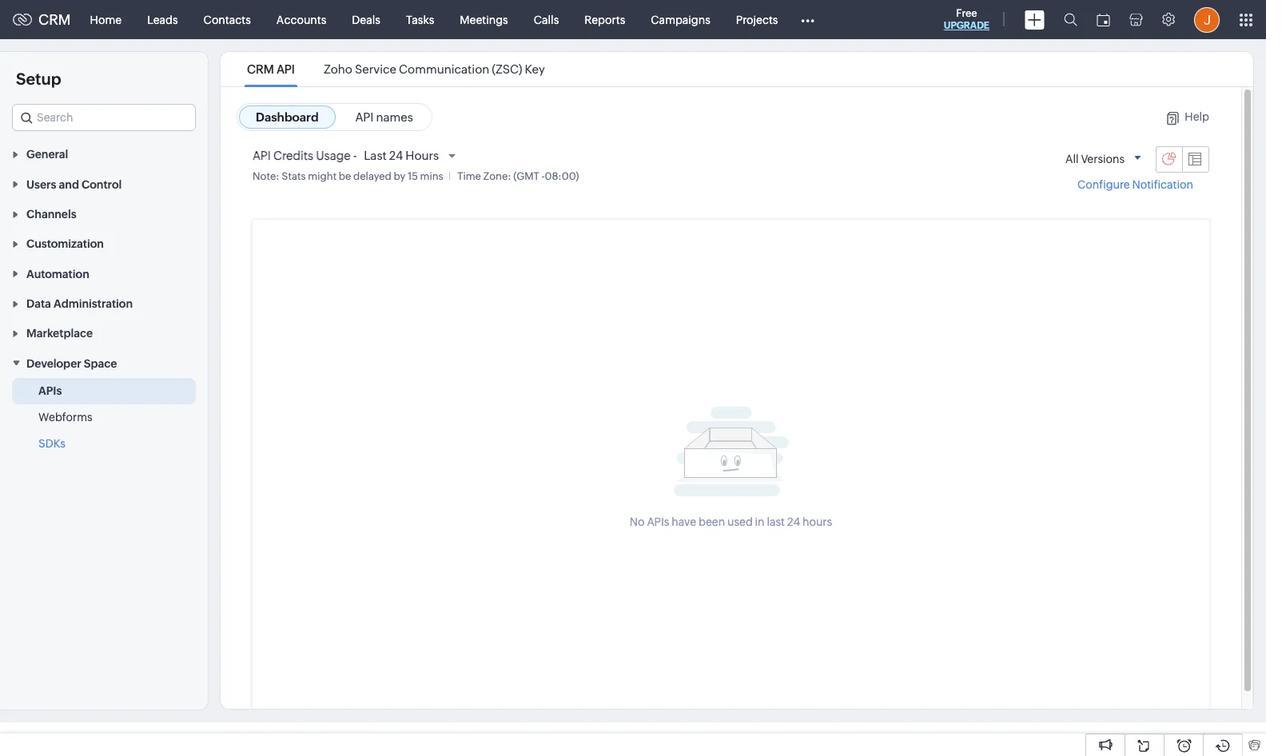 Task type: locate. For each thing, give the bounding box(es) containing it.
2 horizontal spatial api
[[356, 110, 374, 124]]

users and control button
[[0, 169, 208, 199]]

0 horizontal spatial crm
[[38, 11, 71, 28]]

24
[[389, 149, 403, 162], [788, 515, 801, 528]]

apis
[[38, 384, 62, 397], [647, 515, 670, 528]]

0 horizontal spatial api
[[253, 149, 271, 162]]

15
[[408, 170, 418, 182]]

api left names
[[356, 110, 374, 124]]

sdks link
[[38, 436, 65, 452]]

(zsc)
[[492, 62, 523, 76]]

webforms
[[38, 411, 92, 424]]

been
[[699, 515, 725, 528]]

-
[[353, 149, 357, 162], [542, 170, 545, 182]]

communication
[[399, 62, 490, 76]]

crm api link
[[245, 62, 297, 76]]

contacts link
[[191, 0, 264, 39]]

channels button
[[0, 199, 208, 229]]

data administration button
[[0, 288, 208, 318]]

be
[[339, 170, 351, 182]]

1 horizontal spatial api
[[277, 62, 295, 76]]

1 vertical spatial crm
[[247, 62, 274, 76]]

deals link
[[339, 0, 393, 39]]

zone:
[[483, 170, 512, 182]]

list
[[233, 52, 560, 86]]

marketplace
[[26, 327, 93, 340]]

api up note:
[[253, 149, 271, 162]]

dashboard link
[[239, 106, 336, 129]]

hours
[[406, 149, 439, 162]]

24 right last
[[788, 515, 801, 528]]

api names
[[356, 110, 413, 124]]

2 vertical spatial api
[[253, 149, 271, 162]]

no apis have been used in last 24 hours
[[630, 515, 833, 528]]

all
[[1066, 153, 1079, 166]]

0 vertical spatial 24
[[389, 149, 403, 162]]

None field
[[12, 104, 196, 131]]

time zone: (gmt -08:00)
[[458, 170, 579, 182]]

api up dashboard
[[277, 62, 295, 76]]

crm left home
[[38, 11, 71, 28]]

deals
[[352, 13, 381, 26]]

accounts
[[277, 13, 327, 26]]

general button
[[0, 139, 208, 169]]

1 vertical spatial -
[[542, 170, 545, 182]]

0 vertical spatial apis
[[38, 384, 62, 397]]

leads link
[[134, 0, 191, 39]]

apis link
[[38, 383, 62, 399]]

setup
[[16, 70, 61, 88]]

home
[[90, 13, 122, 26]]

tasks
[[406, 13, 434, 26]]

channels
[[26, 208, 77, 221]]

delayed
[[353, 170, 392, 182]]

calls
[[534, 13, 559, 26]]

might
[[308, 170, 337, 182]]

- left the last
[[353, 149, 357, 162]]

time
[[458, 170, 481, 182]]

0 horizontal spatial apis
[[38, 384, 62, 397]]

1 horizontal spatial crm
[[247, 62, 274, 76]]

apis down developer
[[38, 384, 62, 397]]

control
[[82, 178, 122, 191]]

configure notification
[[1078, 178, 1194, 191]]

0 vertical spatial crm
[[38, 11, 71, 28]]

names
[[376, 110, 413, 124]]

- right (gmt
[[542, 170, 545, 182]]

1 vertical spatial api
[[356, 110, 374, 124]]

users
[[26, 178, 56, 191]]

accounts link
[[264, 0, 339, 39]]

marketplace button
[[0, 318, 208, 348]]

0 horizontal spatial -
[[353, 149, 357, 162]]

versions
[[1082, 153, 1125, 166]]

note: stats might be delayed by 15 mins
[[253, 170, 444, 182]]

crm for crm api
[[247, 62, 274, 76]]

24 right the last
[[389, 149, 403, 162]]

meetings
[[460, 13, 508, 26]]

developer space region
[[0, 378, 208, 457]]

0 horizontal spatial 24
[[389, 149, 403, 162]]

1 horizontal spatial -
[[542, 170, 545, 182]]

projects
[[736, 13, 778, 26]]

automation
[[26, 268, 89, 280]]

1 vertical spatial apis
[[647, 515, 670, 528]]

data administration
[[26, 298, 133, 310]]

1 horizontal spatial 24
[[788, 515, 801, 528]]

home link
[[77, 0, 134, 39]]

help
[[1185, 110, 1210, 123]]

crm
[[38, 11, 71, 28], [247, 62, 274, 76]]

apis right 'no'
[[647, 515, 670, 528]]

list containing crm api
[[233, 52, 560, 86]]

0 vertical spatial -
[[353, 149, 357, 162]]

api
[[277, 62, 295, 76], [356, 110, 374, 124], [253, 149, 271, 162]]

developer space
[[26, 357, 117, 370]]

in
[[755, 515, 765, 528]]

usage
[[316, 149, 351, 162]]

upgrade
[[944, 20, 990, 31]]

08:00)
[[545, 170, 579, 182]]

crm up dashboard
[[247, 62, 274, 76]]

free
[[957, 7, 978, 19]]

free upgrade
[[944, 7, 990, 31]]

reports link
[[572, 0, 638, 39]]



Task type: vqa. For each thing, say whether or not it's contained in the screenshot.
Projects link at the right of page
yes



Task type: describe. For each thing, give the bounding box(es) containing it.
- for (gmt
[[542, 170, 545, 182]]

Other Modules field
[[791, 7, 826, 32]]

crm api
[[247, 62, 295, 76]]

api credits usage - last 24 hours
[[253, 149, 439, 162]]

users and control
[[26, 178, 122, 191]]

data
[[26, 298, 51, 310]]

0 vertical spatial api
[[277, 62, 295, 76]]

administration
[[54, 298, 133, 310]]

dashboard
[[256, 110, 319, 124]]

by
[[394, 170, 406, 182]]

note:
[[253, 170, 280, 182]]

calls link
[[521, 0, 572, 39]]

profile element
[[1185, 0, 1230, 39]]

crm for crm
[[38, 11, 71, 28]]

sdks
[[38, 437, 65, 450]]

automation button
[[0, 259, 208, 288]]

zoho service communication (zsc) key link
[[321, 62, 548, 76]]

zoho service communication (zsc) key
[[324, 62, 545, 76]]

customization
[[26, 238, 104, 251]]

leads
[[147, 13, 178, 26]]

campaigns link
[[638, 0, 724, 39]]

1 vertical spatial 24
[[788, 515, 801, 528]]

(gmt
[[514, 170, 540, 182]]

stats
[[282, 170, 306, 182]]

service
[[355, 62, 397, 76]]

create menu image
[[1025, 10, 1045, 29]]

search element
[[1055, 0, 1088, 39]]

search image
[[1064, 13, 1078, 26]]

notification
[[1133, 178, 1194, 191]]

calendar image
[[1097, 13, 1111, 26]]

general
[[26, 148, 68, 161]]

create menu element
[[1016, 0, 1055, 39]]

All Versions field
[[1060, 146, 1150, 173]]

- for usage
[[353, 149, 357, 162]]

1 horizontal spatial apis
[[647, 515, 670, 528]]

webforms link
[[38, 409, 92, 425]]

customization button
[[0, 229, 208, 259]]

credits
[[273, 149, 314, 162]]

api names link
[[339, 106, 430, 129]]

last
[[767, 515, 785, 528]]

meetings link
[[447, 0, 521, 39]]

tasks link
[[393, 0, 447, 39]]

configure
[[1078, 178, 1130, 191]]

key
[[525, 62, 545, 76]]

api for api names
[[356, 110, 374, 124]]

no
[[630, 515, 645, 528]]

all versions
[[1066, 153, 1125, 166]]

profile image
[[1195, 7, 1220, 32]]

hours
[[803, 515, 833, 528]]

zoho
[[324, 62, 353, 76]]

api for api credits usage - last 24 hours
[[253, 149, 271, 162]]

and
[[59, 178, 79, 191]]

apis inside developer space region
[[38, 384, 62, 397]]

Search text field
[[13, 105, 195, 130]]

campaigns
[[651, 13, 711, 26]]

crm link
[[13, 11, 71, 28]]

projects link
[[724, 0, 791, 39]]

used
[[728, 515, 753, 528]]

mins
[[420, 170, 444, 182]]

last
[[364, 149, 387, 162]]

developer
[[26, 357, 81, 370]]

space
[[84, 357, 117, 370]]

reports
[[585, 13, 626, 26]]

developer space button
[[0, 348, 208, 378]]

contacts
[[204, 13, 251, 26]]

have
[[672, 515, 697, 528]]



